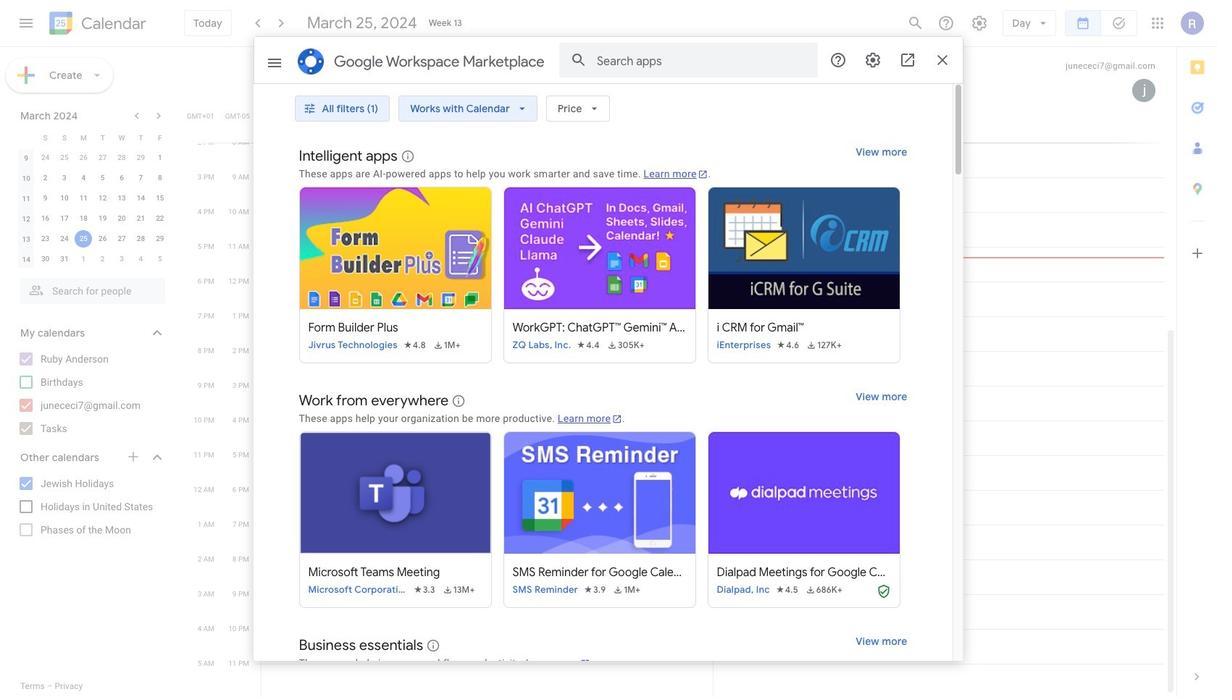 Task type: vqa. For each thing, say whether or not it's contained in the screenshot.
the right events
no



Task type: locate. For each thing, give the bounding box(es) containing it.
29 element
[[151, 230, 169, 248]]

23 element
[[37, 230, 54, 248]]

10 element
[[56, 190, 73, 207]]

1 horizontal spatial cell
[[262, 108, 713, 143]]

row up "26" 'element'
[[17, 209, 170, 229]]

february 24 element
[[37, 149, 54, 167]]

row
[[17, 128, 170, 148], [17, 148, 170, 168], [17, 168, 170, 188], [17, 188, 170, 209], [17, 209, 170, 229], [17, 229, 170, 249], [17, 249, 170, 270]]

column header
[[262, 47, 713, 108], [17, 128, 36, 148]]

row down "26" 'element'
[[17, 249, 170, 270]]

7 row from the top
[[17, 249, 170, 270]]

row group
[[17, 148, 170, 270]]

28 element
[[132, 230, 150, 248]]

row up april 2 element
[[17, 229, 170, 249]]

None search field
[[0, 272, 180, 304]]

row up the february 27 element
[[17, 128, 170, 148]]

row down 5 element
[[17, 188, 170, 209]]

20 element
[[113, 210, 130, 228]]

2 row from the top
[[17, 148, 170, 168]]

february 25 element
[[56, 149, 73, 167]]

30 element
[[37, 251, 54, 268]]

row group inside 'march 2024' grid
[[17, 148, 170, 270]]

24 element
[[56, 230, 73, 248]]

heading
[[78, 15, 146, 32]]

cell
[[262, 108, 713, 143], [74, 229, 93, 249]]

tab list
[[1178, 47, 1217, 657]]

column header inside 'march 2024' grid
[[17, 128, 36, 148]]

0 horizontal spatial cell
[[74, 229, 93, 249]]

7 element
[[132, 170, 150, 187]]

1 horizontal spatial column header
[[262, 47, 713, 108]]

0 horizontal spatial column header
[[17, 128, 36, 148]]

3 element
[[56, 170, 73, 187]]

25, today element
[[75, 230, 92, 248]]

5 row from the top
[[17, 209, 170, 229]]

3 row from the top
[[17, 168, 170, 188]]

row up 5 element
[[17, 148, 170, 168]]

6 row from the top
[[17, 229, 170, 249]]

row down the february 27 element
[[17, 168, 170, 188]]

1 vertical spatial cell
[[74, 229, 93, 249]]

grid
[[186, 47, 1177, 698]]

february 27 element
[[94, 149, 111, 167]]

17 element
[[56, 210, 73, 228]]

1 vertical spatial column header
[[17, 128, 36, 148]]

31 element
[[56, 251, 73, 268]]

other calendars list
[[3, 472, 180, 542]]



Task type: describe. For each thing, give the bounding box(es) containing it.
april 1 element
[[75, 251, 92, 268]]

heading inside calendar element
[[78, 15, 146, 32]]

5 element
[[94, 170, 111, 187]]

april 4 element
[[132, 251, 150, 268]]

my calendars list
[[3, 348, 180, 441]]

13 element
[[113, 190, 130, 207]]

6 element
[[113, 170, 130, 187]]

april 5 element
[[151, 251, 169, 268]]

april 2 element
[[94, 251, 111, 268]]

12 element
[[94, 190, 111, 207]]

cell inside 'march 2024' grid
[[74, 229, 93, 249]]

1 row from the top
[[17, 128, 170, 148]]

15 element
[[151, 190, 169, 207]]

april 3 element
[[113, 251, 130, 268]]

4 element
[[75, 170, 92, 187]]

9 element
[[37, 190, 54, 207]]

4 row from the top
[[17, 188, 170, 209]]

14 element
[[132, 190, 150, 207]]

8 element
[[151, 170, 169, 187]]

march 2024 grid
[[14, 128, 170, 270]]

19 element
[[94, 210, 111, 228]]

calendar element
[[46, 9, 146, 41]]

26 element
[[94, 230, 111, 248]]

27 element
[[113, 230, 130, 248]]

february 28 element
[[113, 149, 130, 167]]

18 element
[[75, 210, 92, 228]]

february 29 element
[[132, 149, 150, 167]]

22 element
[[151, 210, 169, 228]]

0 vertical spatial cell
[[262, 108, 713, 143]]

21 element
[[132, 210, 150, 228]]

1 element
[[151, 149, 169, 167]]

16 element
[[37, 210, 54, 228]]

11 element
[[75, 190, 92, 207]]

february 26 element
[[75, 149, 92, 167]]

2 element
[[37, 170, 54, 187]]

0 vertical spatial column header
[[262, 47, 713, 108]]

main drawer image
[[17, 14, 35, 32]]



